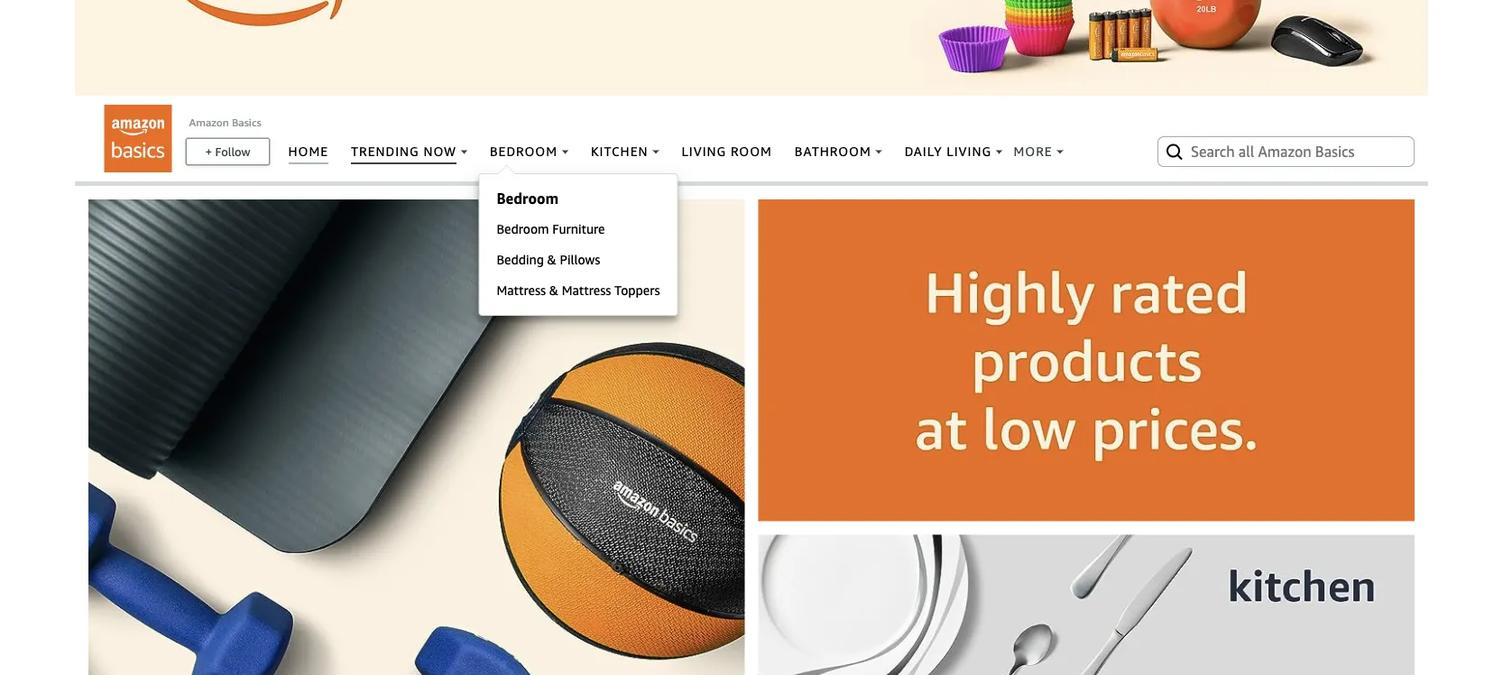 Task type: vqa. For each thing, say whether or not it's contained in the screenshot.
second the Deals
no



Task type: locate. For each thing, give the bounding box(es) containing it.
follow
[[215, 144, 251, 158]]

amazon basics link
[[189, 115, 261, 128]]

+ follow
[[205, 144, 251, 158]]

+
[[205, 144, 212, 158]]

basics
[[232, 115, 261, 128]]

amazon basics
[[189, 115, 261, 128]]



Task type: describe. For each thing, give the bounding box(es) containing it.
amazon
[[189, 115, 229, 128]]

search image
[[1165, 141, 1186, 162]]

+ follow button
[[187, 139, 269, 164]]

amazon basics logo image
[[104, 105, 172, 172]]

Search all Amazon Basics search field
[[1192, 136, 1386, 167]]



